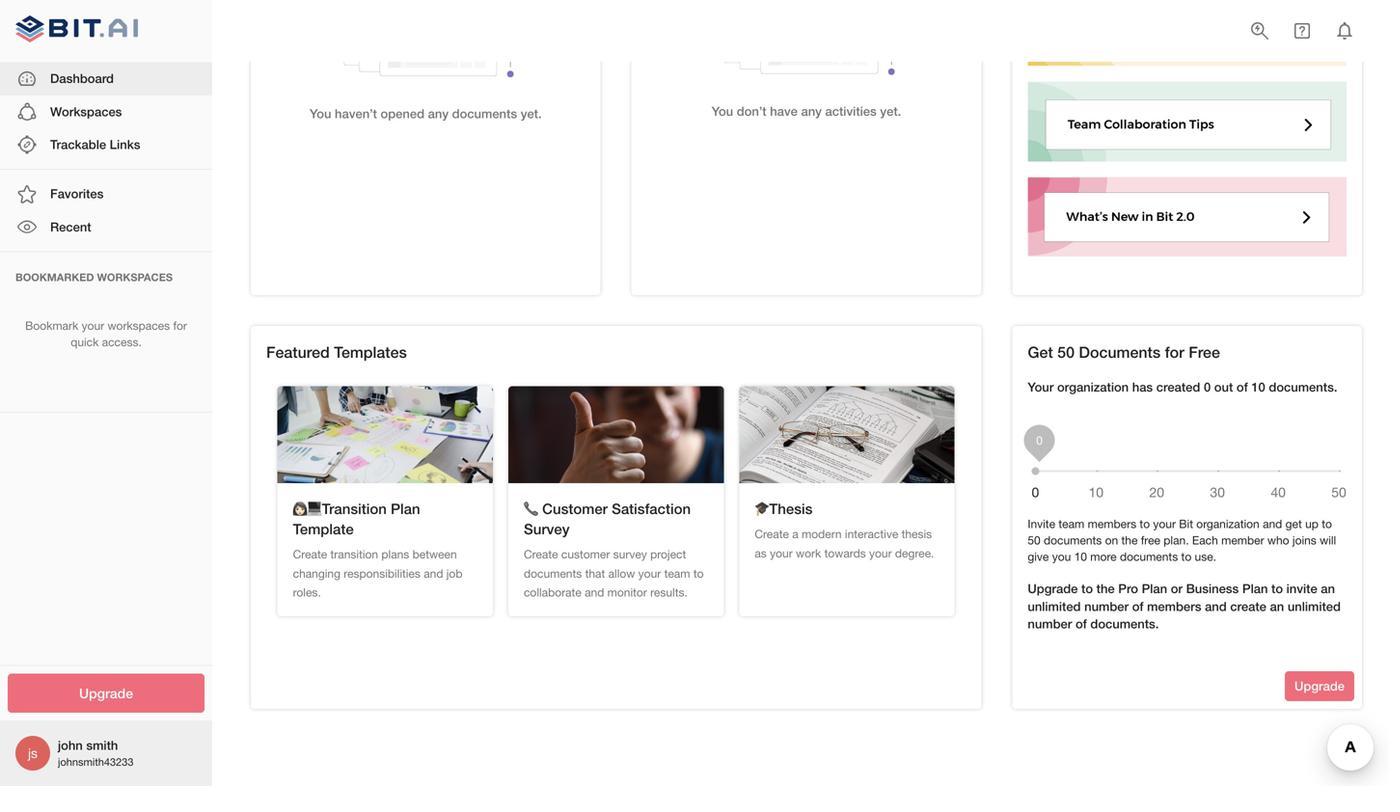 Task type: locate. For each thing, give the bounding box(es) containing it.
recent
[[50, 219, 91, 234]]

create inside create a modern interactive thesis as your work towards your degree.
[[755, 527, 789, 541]]

for left free
[[1165, 343, 1184, 361]]

an right invite
[[1321, 581, 1335, 596]]

documents right opened
[[452, 106, 517, 121]]

job
[[446, 567, 463, 580]]

plan left the or
[[1142, 581, 1167, 596]]

0 vertical spatial an
[[1321, 581, 1335, 596]]

create up as
[[755, 527, 789, 541]]

documents up you
[[1044, 534, 1102, 547]]

10 right out
[[1251, 380, 1265, 395]]

documents. down pro
[[1090, 616, 1159, 631]]

documents
[[452, 106, 517, 121], [1044, 534, 1102, 547], [1120, 550, 1178, 563], [524, 567, 582, 580]]

john
[[58, 738, 83, 753]]

1 vertical spatial the
[[1096, 581, 1115, 596]]

1 horizontal spatial an
[[1321, 581, 1335, 596]]

0 horizontal spatial any
[[428, 106, 449, 121]]

1 horizontal spatial number
[[1084, 599, 1129, 614]]

1 horizontal spatial of
[[1132, 599, 1144, 614]]

survey
[[524, 520, 570, 538]]

0 horizontal spatial 10
[[1074, 550, 1087, 563]]

team up results.
[[664, 567, 690, 580]]

joins
[[1293, 534, 1317, 547]]

0 horizontal spatial 50
[[1028, 534, 1041, 547]]

create
[[755, 527, 789, 541], [293, 548, 327, 561], [524, 548, 558, 561]]

50 up the give
[[1028, 534, 1041, 547]]

featured templates
[[266, 343, 407, 361]]

a
[[792, 527, 798, 541]]

plan up create
[[1242, 581, 1268, 596]]

create down survey
[[524, 548, 558, 561]]

0 horizontal spatial unlimited
[[1028, 599, 1081, 614]]

1 horizontal spatial upgrade
[[1028, 581, 1078, 596]]

has
[[1132, 380, 1153, 395]]

bookmark your workspaces for quick access.
[[25, 319, 187, 349]]

1 horizontal spatial organization
[[1196, 517, 1260, 531]]

1 horizontal spatial members
[[1147, 599, 1201, 614]]

1 vertical spatial of
[[1132, 599, 1144, 614]]

📞
[[524, 500, 538, 518]]

create inside create transition plans between changing responsibilities and job roles.
[[293, 548, 327, 561]]

1 vertical spatial documents.
[[1090, 616, 1159, 631]]

0 horizontal spatial yet.
[[521, 106, 542, 121]]

templates
[[334, 343, 407, 361]]

for
[[173, 319, 187, 332], [1165, 343, 1184, 361]]

between
[[413, 548, 457, 561]]

10
[[1251, 380, 1265, 395], [1074, 550, 1087, 563]]

any
[[801, 104, 822, 119], [428, 106, 449, 121]]

unlimited down invite
[[1288, 599, 1341, 614]]

your organization has created 0 out of 10 documents.
[[1028, 380, 1337, 395]]

documents up the collaborate
[[524, 567, 582, 580]]

that
[[585, 567, 605, 580]]

organization down documents
[[1057, 380, 1129, 395]]

links
[[110, 137, 140, 152]]

any right opened
[[428, 106, 449, 121]]

0 horizontal spatial upgrade
[[79, 685, 133, 701]]

2 vertical spatial of
[[1076, 616, 1087, 631]]

create up changing
[[293, 548, 327, 561]]

organization
[[1057, 380, 1129, 395], [1196, 517, 1260, 531]]

10 inside "invite team members to your bit organization and get up to 50 documents on the free plan. each member who joins will give you 10 more documents to use."
[[1074, 550, 1087, 563]]

0 horizontal spatial documents.
[[1090, 616, 1159, 631]]

👩🏻💻transition
[[293, 500, 387, 518]]

1 horizontal spatial 50
[[1057, 343, 1075, 361]]

and down that
[[585, 585, 604, 599]]

dashboard
[[50, 71, 114, 86]]

for for workspaces
[[173, 319, 187, 332]]

and down business on the bottom right of page
[[1205, 599, 1227, 614]]

1 unlimited from the left
[[1028, 599, 1081, 614]]

0 vertical spatial for
[[173, 319, 187, 332]]

0 horizontal spatial the
[[1096, 581, 1115, 596]]

invite
[[1028, 517, 1055, 531]]

documents.
[[1269, 380, 1337, 395], [1090, 616, 1159, 631]]

1 vertical spatial an
[[1270, 599, 1284, 614]]

and up who
[[1263, 517, 1282, 531]]

50 right get
[[1057, 343, 1075, 361]]

smith
[[86, 738, 118, 753]]

50
[[1057, 343, 1075, 361], [1028, 534, 1041, 547]]

unlimited
[[1028, 599, 1081, 614], [1288, 599, 1341, 614]]

🎓thesis image
[[739, 386, 955, 483]]

documents
[[1079, 343, 1161, 361]]

js
[[28, 745, 38, 761]]

0 vertical spatial number
[[1084, 599, 1129, 614]]

organization up member
[[1196, 517, 1260, 531]]

organization inside "invite team members to your bit organization and get up to 50 documents on the free plan. each member who joins will give you 10 more documents to use."
[[1196, 517, 1260, 531]]

for right workspaces
[[173, 319, 187, 332]]

1 horizontal spatial the
[[1121, 534, 1138, 547]]

0 horizontal spatial an
[[1270, 599, 1284, 614]]

the right on
[[1121, 534, 1138, 547]]

number down pro
[[1084, 599, 1129, 614]]

0 vertical spatial 50
[[1057, 343, 1075, 361]]

an right create
[[1270, 599, 1284, 614]]

1 vertical spatial 50
[[1028, 534, 1041, 547]]

1 vertical spatial number
[[1028, 616, 1072, 631]]

create inside create customer survey project documents that allow your team to collaborate and monitor results.
[[524, 548, 558, 561]]

documents. right out
[[1269, 380, 1337, 395]]

0 vertical spatial organization
[[1057, 380, 1129, 395]]

1 horizontal spatial create
[[524, 548, 558, 561]]

johnsmith43233
[[58, 756, 134, 768]]

0 vertical spatial documents.
[[1269, 380, 1337, 395]]

create
[[1230, 599, 1267, 614]]

members down the or
[[1147, 599, 1201, 614]]

your right as
[[770, 546, 793, 560]]

access.
[[102, 335, 142, 349]]

dashboard button
[[0, 62, 212, 95]]

1 horizontal spatial unlimited
[[1288, 599, 1341, 614]]

1 horizontal spatial for
[[1165, 343, 1184, 361]]

create transition plans between changing responsibilities and job roles.
[[293, 548, 463, 599]]

upgrade button
[[1285, 672, 1354, 701], [8, 674, 205, 713]]

team inside create customer survey project documents that allow your team to collaborate and monitor results.
[[664, 567, 690, 580]]

1 horizontal spatial 10
[[1251, 380, 1265, 395]]

workspaces
[[50, 104, 122, 119]]

you left don't
[[712, 104, 733, 119]]

1 horizontal spatial team
[[1059, 517, 1085, 531]]

and inside create transition plans between changing responsibilities and job roles.
[[424, 567, 443, 580]]

0 vertical spatial members
[[1088, 517, 1136, 531]]

transition
[[330, 548, 378, 561]]

you for you haven't opened any documents yet.
[[310, 106, 331, 121]]

roles.
[[293, 585, 321, 599]]

0 horizontal spatial members
[[1088, 517, 1136, 531]]

1 horizontal spatial upgrade button
[[1285, 672, 1354, 701]]

interactive
[[845, 527, 898, 541]]

yet. for you haven't opened any documents yet.
[[521, 106, 542, 121]]

upgrade
[[1028, 581, 1078, 596], [1295, 679, 1345, 694], [79, 685, 133, 701]]

your inside create customer survey project documents that allow your team to collaborate and monitor results.
[[638, 567, 661, 580]]

team right invite
[[1059, 517, 1085, 531]]

0 horizontal spatial you
[[310, 106, 331, 121]]

1 horizontal spatial you
[[712, 104, 733, 119]]

members
[[1088, 517, 1136, 531], [1147, 599, 1201, 614]]

give
[[1028, 550, 1049, 563]]

trackable links button
[[0, 128, 212, 161]]

favorites button
[[0, 178, 212, 211]]

any right have
[[801, 104, 822, 119]]

your up quick
[[82, 319, 104, 332]]

your
[[82, 319, 104, 332], [1153, 517, 1176, 531], [770, 546, 793, 560], [869, 546, 892, 560], [638, 567, 661, 580]]

don't
[[737, 104, 767, 119]]

0 horizontal spatial organization
[[1057, 380, 1129, 395]]

unlimited down you
[[1028, 599, 1081, 614]]

create for 🎓thesis
[[755, 527, 789, 541]]

0 horizontal spatial for
[[173, 319, 187, 332]]

1 horizontal spatial plan
[[1142, 581, 1167, 596]]

the
[[1121, 534, 1138, 547], [1096, 581, 1115, 596]]

1 vertical spatial organization
[[1196, 517, 1260, 531]]

0 vertical spatial 10
[[1251, 380, 1265, 395]]

trackable links
[[50, 137, 140, 152]]

to
[[1140, 517, 1150, 531], [1322, 517, 1332, 531], [1181, 550, 1192, 563], [693, 567, 704, 580], [1081, 581, 1093, 596], [1271, 581, 1283, 596]]

number down the give
[[1028, 616, 1072, 631]]

pro
[[1118, 581, 1138, 596]]

invite
[[1287, 581, 1317, 596]]

and inside the upgrade to the pro plan or business plan to invite an unlimited number of members and create an unlimited number of documents.
[[1205, 599, 1227, 614]]

you
[[712, 104, 733, 119], [310, 106, 331, 121]]

1 vertical spatial 10
[[1074, 550, 1087, 563]]

to inside create customer survey project documents that allow your team to collaborate and monitor results.
[[693, 567, 704, 580]]

as
[[755, 546, 767, 560]]

📞 customer satisfaction survey image
[[508, 386, 724, 483]]

and down between
[[424, 567, 443, 580]]

bookmark
[[25, 319, 78, 332]]

members inside the upgrade to the pro plan or business plan to invite an unlimited number of members and create an unlimited number of documents.
[[1147, 599, 1201, 614]]

1 vertical spatial members
[[1147, 599, 1201, 614]]

an
[[1321, 581, 1335, 596], [1270, 599, 1284, 614]]

0 vertical spatial the
[[1121, 534, 1138, 547]]

10 right you
[[1074, 550, 1087, 563]]

0 vertical spatial of
[[1237, 380, 1248, 395]]

your up plan.
[[1153, 517, 1176, 531]]

team
[[1059, 517, 1085, 531], [664, 567, 690, 580]]

0 vertical spatial team
[[1059, 517, 1085, 531]]

create customer survey project documents that allow your team to collaborate and monitor results.
[[524, 548, 704, 599]]

plan
[[391, 500, 420, 518], [1142, 581, 1167, 596], [1242, 581, 1268, 596]]

0 horizontal spatial create
[[293, 548, 327, 561]]

2 horizontal spatial create
[[755, 527, 789, 541]]

1 vertical spatial team
[[664, 567, 690, 580]]

your inside bookmark your workspaces for quick access.
[[82, 319, 104, 332]]

you for you don't have any activities yet.
[[712, 104, 733, 119]]

number
[[1084, 599, 1129, 614], [1028, 616, 1072, 631]]

0 horizontal spatial of
[[1076, 616, 1087, 631]]

50 inside "invite team members to your bit organization and get up to 50 documents on the free plan. each member who joins will give you 10 more documents to use."
[[1028, 534, 1041, 547]]

your down interactive
[[869, 546, 892, 560]]

1 horizontal spatial any
[[801, 104, 822, 119]]

you left haven't
[[310, 106, 331, 121]]

your down project
[[638, 567, 661, 580]]

the left pro
[[1096, 581, 1115, 596]]

0 horizontal spatial team
[[664, 567, 690, 580]]

degree.
[[895, 546, 934, 560]]

for inside bookmark your workspaces for quick access.
[[173, 319, 187, 332]]

plan up plans
[[391, 500, 420, 518]]

0 horizontal spatial plan
[[391, 500, 420, 518]]

1 vertical spatial for
[[1165, 343, 1184, 361]]

members up on
[[1088, 517, 1136, 531]]

documents. inside the upgrade to the pro plan or business plan to invite an unlimited number of members and create an unlimited number of documents.
[[1090, 616, 1159, 631]]

1 horizontal spatial yet.
[[880, 104, 901, 119]]

monitor
[[607, 585, 647, 599]]

any for documents
[[428, 106, 449, 121]]



Task type: describe. For each thing, give the bounding box(es) containing it.
documents down free
[[1120, 550, 1178, 563]]

survey
[[613, 548, 647, 561]]

🎓thesis
[[755, 500, 813, 518]]

trackable
[[50, 137, 106, 152]]

1 horizontal spatial documents.
[[1269, 380, 1337, 395]]

any for activities
[[801, 104, 822, 119]]

workspaces
[[97, 271, 173, 284]]

your inside "invite team members to your bit organization and get up to 50 documents on the free plan. each member who joins will give you 10 more documents to use."
[[1153, 517, 1176, 531]]

changing
[[293, 567, 341, 580]]

towards
[[824, 546, 866, 560]]

allow
[[608, 567, 635, 580]]

and inside create customer survey project documents that allow your team to collaborate and monitor results.
[[585, 585, 604, 599]]

plan.
[[1164, 534, 1189, 547]]

each
[[1192, 534, 1218, 547]]

project
[[650, 548, 686, 561]]

👩🏻💻transition plan template image
[[277, 386, 493, 483]]

2 unlimited from the left
[[1288, 599, 1341, 614]]

haven't
[[335, 106, 377, 121]]

collaborate
[[524, 585, 581, 599]]

you
[[1052, 550, 1071, 563]]

thesis
[[902, 527, 932, 541]]

and inside "invite team members to your bit organization and get up to 50 documents on the free plan. each member who joins will give you 10 more documents to use."
[[1263, 517, 1282, 531]]

bookmarked workspaces
[[15, 271, 173, 284]]

quick
[[71, 335, 99, 349]]

workspaces
[[108, 319, 170, 332]]

up
[[1305, 517, 1319, 531]]

yet. for you don't have any activities yet.
[[880, 104, 901, 119]]

get
[[1028, 343, 1053, 361]]

satisfaction
[[612, 500, 691, 518]]

👩🏻💻transition plan template
[[293, 500, 420, 538]]

favorites
[[50, 186, 104, 201]]

business
[[1186, 581, 1239, 596]]

upgrade to the pro plan or business plan to invite an unlimited number of members and create an unlimited number of documents.
[[1028, 581, 1341, 631]]

more
[[1090, 550, 1117, 563]]

members inside "invite team members to your bit organization and get up to 50 documents on the free plan. each member who joins will give you 10 more documents to use."
[[1088, 517, 1136, 531]]

2 horizontal spatial of
[[1237, 380, 1248, 395]]

out
[[1214, 380, 1233, 395]]

free
[[1189, 343, 1220, 361]]

create for 📞 customer satisfaction survey
[[524, 548, 558, 561]]

bit
[[1179, 517, 1193, 531]]

customer
[[542, 500, 608, 518]]

2 horizontal spatial plan
[[1242, 581, 1268, 596]]

member
[[1221, 534, 1264, 547]]

featured
[[266, 343, 330, 361]]

get
[[1286, 517, 1302, 531]]

or
[[1171, 581, 1183, 596]]

use.
[[1195, 550, 1216, 563]]

0 horizontal spatial upgrade button
[[8, 674, 205, 713]]

0
[[1204, 380, 1211, 395]]

plans
[[381, 548, 409, 561]]

bookmarked
[[15, 271, 94, 284]]

the inside "invite team members to your bit organization and get up to 50 documents on the free plan. each member who joins will give you 10 more documents to use."
[[1121, 534, 1138, 547]]

results.
[[650, 585, 688, 599]]

2 horizontal spatial upgrade
[[1295, 679, 1345, 694]]

will
[[1320, 534, 1336, 547]]

you haven't opened any documents yet.
[[310, 106, 542, 121]]

upgrade inside the upgrade to the pro plan or business plan to invite an unlimited number of members and create an unlimited number of documents.
[[1028, 581, 1078, 596]]

get 50 documents for free
[[1028, 343, 1220, 361]]

create for 👩🏻💻transition plan template
[[293, 548, 327, 561]]

activities
[[825, 104, 877, 119]]

documents inside create customer survey project documents that allow your team to collaborate and monitor results.
[[524, 567, 582, 580]]

john smith johnsmith43233
[[58, 738, 134, 768]]

team inside "invite team members to your bit organization and get up to 50 documents on the free plan. each member who joins will give you 10 more documents to use."
[[1059, 517, 1085, 531]]

recent button
[[0, 211, 212, 244]]

workspaces button
[[0, 95, 212, 128]]

customer
[[561, 548, 610, 561]]

for for documents
[[1165, 343, 1184, 361]]

created
[[1156, 380, 1200, 395]]

0 horizontal spatial number
[[1028, 616, 1072, 631]]

free
[[1141, 534, 1160, 547]]

work
[[796, 546, 821, 560]]

the inside the upgrade to the pro plan or business plan to invite an unlimited number of members and create an unlimited number of documents.
[[1096, 581, 1115, 596]]

plan inside 👩🏻💻transition plan template
[[391, 500, 420, 518]]

have
[[770, 104, 798, 119]]

template
[[293, 520, 354, 538]]

who
[[1267, 534, 1289, 547]]

modern
[[802, 527, 842, 541]]

on
[[1105, 534, 1118, 547]]

create a modern interactive thesis as your work towards your degree.
[[755, 527, 934, 560]]

opened
[[381, 106, 424, 121]]

invite team members to your bit organization and get up to 50 documents on the free plan. each member who joins will give you 10 more documents to use.
[[1028, 517, 1336, 563]]

responsibilities
[[344, 567, 420, 580]]

you don't have any activities yet.
[[712, 104, 901, 119]]

📞 customer satisfaction survey
[[524, 500, 691, 538]]

your
[[1028, 380, 1054, 395]]



Task type: vqa. For each thing, say whether or not it's contained in the screenshot.
the leftmost organization
yes



